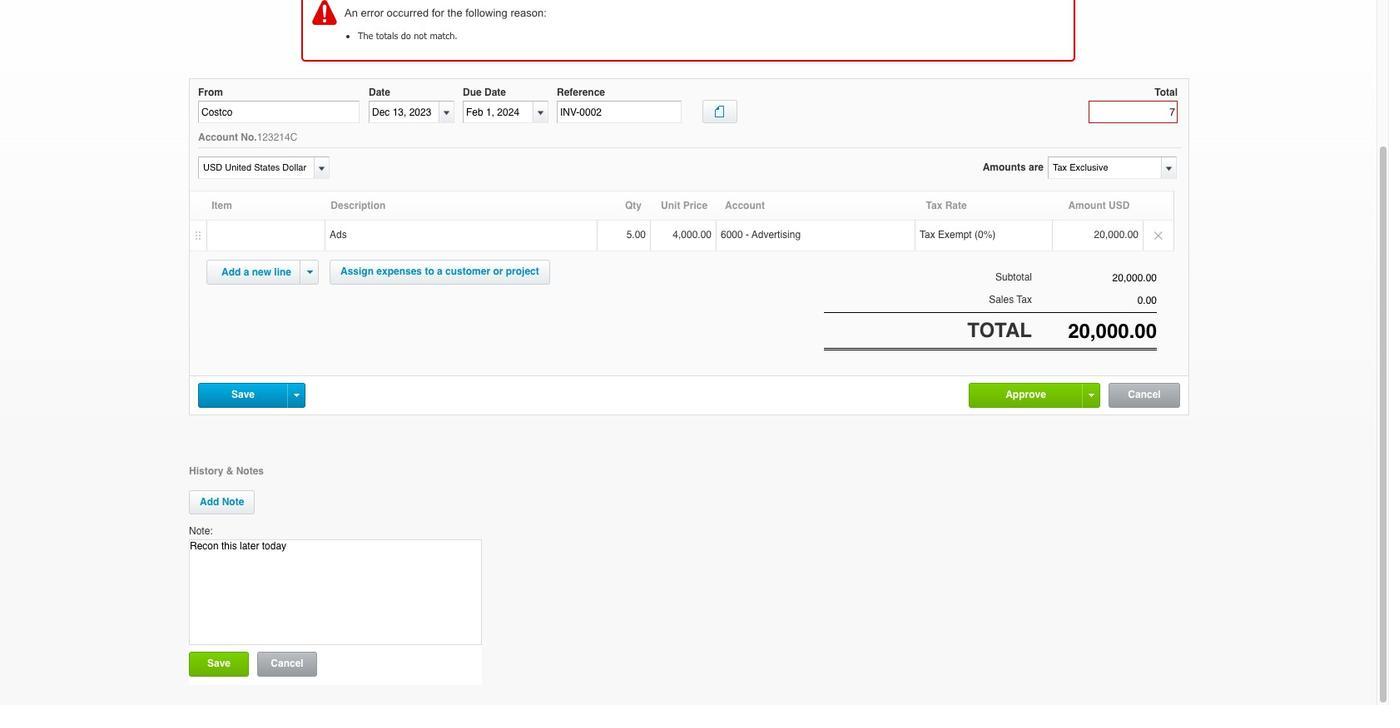Task type: locate. For each thing, give the bounding box(es) containing it.
1 vertical spatial cancel
[[271, 657, 304, 669]]

1 horizontal spatial date
[[484, 87, 506, 98]]

cancel button
[[1110, 384, 1179, 407], [258, 652, 316, 676]]

cancel right the save button
[[271, 657, 304, 669]]

2 date from the left
[[484, 87, 506, 98]]

0 horizontal spatial add
[[200, 496, 219, 508]]

1 horizontal spatial cancel button
[[1110, 384, 1179, 407]]

a inside assign expenses to a customer or project link
[[437, 266, 443, 277]]

add left the note
[[200, 496, 219, 508]]

cancel right more approve options... 'icon' on the right of page
[[1128, 389, 1161, 400]]

0 horizontal spatial cancel button
[[258, 652, 316, 676]]

assign expenses to a customer or project link
[[330, 260, 550, 285]]

0 vertical spatial tax
[[926, 200, 943, 212]]

a right to
[[437, 266, 443, 277]]

more add line options... image
[[307, 271, 313, 274]]

a
[[437, 266, 443, 277], [244, 267, 249, 278]]

tax right the sales
[[1017, 293, 1032, 305]]

date up date text field
[[369, 87, 390, 98]]

0 horizontal spatial account
[[198, 132, 238, 143]]

the
[[358, 30, 373, 41]]

add for add note
[[200, 496, 219, 508]]

not
[[414, 30, 427, 41]]

date
[[369, 87, 390, 98], [484, 87, 506, 98]]

date up due date text box
[[484, 87, 506, 98]]

usd
[[1109, 200, 1130, 212]]

due date
[[463, 87, 506, 98]]

occurred
[[387, 7, 429, 19]]

cancel
[[1128, 389, 1161, 400], [271, 657, 304, 669]]

tax left exempt
[[920, 229, 935, 241]]

subtotal
[[995, 272, 1032, 283]]

0 vertical spatial account
[[198, 132, 238, 143]]

0 vertical spatial cancel
[[1128, 389, 1161, 400]]

description
[[331, 200, 386, 212]]

totals
[[376, 30, 398, 41]]

exempt
[[938, 229, 972, 241]]

1 horizontal spatial account
[[725, 200, 765, 212]]

history
[[189, 465, 223, 477]]

add note link
[[189, 491, 255, 515]]

a left new
[[244, 267, 249, 278]]

cancel button right more approve options... 'icon' on the right of page
[[1110, 384, 1179, 407]]

tax
[[926, 200, 943, 212], [920, 229, 935, 241], [1017, 293, 1032, 305]]

1 vertical spatial tax
[[920, 229, 935, 241]]

new
[[252, 267, 271, 278]]

-
[[746, 229, 749, 241]]

match.
[[430, 30, 458, 41]]

add for add a new line
[[221, 267, 241, 278]]

ads
[[330, 229, 347, 241]]

sales tax
[[989, 293, 1032, 305]]

line
[[274, 267, 291, 278]]

account left the no.
[[198, 132, 238, 143]]

1 horizontal spatial a
[[437, 266, 443, 277]]

unit price
[[661, 200, 708, 212]]

save button
[[190, 652, 248, 676]]

notes
[[236, 465, 264, 477]]

for
[[432, 7, 444, 19]]

total
[[1155, 87, 1178, 98]]

account up -
[[725, 200, 765, 212]]

tax exempt (0%)
[[920, 229, 996, 241]]

1 vertical spatial account
[[725, 200, 765, 212]]

0 horizontal spatial cancel
[[271, 657, 304, 669]]

0 horizontal spatial date
[[369, 87, 390, 98]]

None text field
[[198, 101, 360, 123], [199, 158, 311, 178], [1049, 158, 1160, 178], [1032, 272, 1157, 284], [198, 101, 360, 123], [199, 158, 311, 178], [1049, 158, 1160, 178], [1032, 272, 1157, 284]]

(0%)
[[975, 229, 996, 241]]

0 vertical spatial add
[[221, 267, 241, 278]]

customer
[[445, 266, 490, 277]]

1 horizontal spatial add
[[221, 267, 241, 278]]

Due Date text field
[[464, 102, 533, 123]]

amount usd
[[1068, 200, 1130, 212]]

Reference text field
[[557, 101, 682, 123]]

1 vertical spatial add
[[200, 496, 219, 508]]

to
[[425, 266, 434, 277]]

tax rate
[[926, 200, 967, 212]]

cancel button right the save button
[[258, 652, 316, 676]]

due
[[463, 87, 482, 98]]

qty
[[625, 200, 642, 212]]

1 vertical spatial cancel button
[[258, 652, 316, 676]]

1 horizontal spatial cancel
[[1128, 389, 1161, 400]]

do
[[401, 30, 411, 41]]

are
[[1029, 162, 1044, 173]]

add left new
[[221, 267, 241, 278]]

unit
[[661, 200, 680, 212]]

tax left rate
[[926, 200, 943, 212]]

0 vertical spatial cancel button
[[1110, 384, 1179, 407]]

save
[[231, 389, 255, 400], [207, 657, 231, 669]]

account
[[198, 132, 238, 143], [725, 200, 765, 212]]

&
[[226, 465, 233, 477]]

note:
[[189, 525, 213, 536]]

1 vertical spatial save
[[207, 657, 231, 669]]

error
[[361, 7, 384, 19]]

project
[[506, 266, 539, 277]]

0 horizontal spatial a
[[244, 267, 249, 278]]

tax for tax exempt (0%)
[[920, 229, 935, 241]]

reason:
[[511, 7, 547, 19]]

price
[[683, 200, 708, 212]]

add
[[221, 267, 241, 278], [200, 496, 219, 508]]

None text field
[[1032, 294, 1157, 306], [1032, 319, 1157, 343], [1032, 294, 1157, 306], [1032, 319, 1157, 343]]



Task type: vqa. For each thing, say whether or not it's contained in the screenshot.
ACCOUNTING Popup Button
no



Task type: describe. For each thing, give the bounding box(es) containing it.
sales
[[989, 293, 1014, 305]]

save link
[[199, 384, 287, 406]]

save inside button
[[207, 657, 231, 669]]

note
[[222, 496, 244, 508]]

account for account no. 123214c
[[198, 132, 238, 143]]

approve link
[[970, 384, 1082, 406]]

6000
[[721, 229, 743, 241]]

20,000.00
[[1094, 229, 1139, 241]]

advertising
[[752, 229, 801, 241]]

add a new line link
[[211, 261, 301, 284]]

2 vertical spatial tax
[[1017, 293, 1032, 305]]

assign
[[340, 266, 374, 277]]

amounts are
[[983, 162, 1044, 173]]

total
[[967, 319, 1032, 342]]

rate
[[945, 200, 967, 212]]

following
[[465, 7, 508, 19]]

Date text field
[[370, 102, 439, 123]]

assign expenses to a customer or project
[[340, 266, 539, 277]]

no.
[[241, 132, 257, 143]]

the
[[447, 7, 462, 19]]

the totals do not match.
[[358, 30, 458, 41]]

0 vertical spatial save
[[231, 389, 255, 400]]

6000 - advertising
[[721, 229, 801, 241]]

a inside add a new line link
[[244, 267, 249, 278]]

an
[[345, 7, 358, 19]]

more approve options... image
[[1088, 394, 1094, 397]]

expenses
[[376, 266, 422, 277]]

approve
[[1006, 389, 1046, 400]]

4,000.00
[[673, 229, 712, 241]]

delete line item image
[[1144, 221, 1174, 251]]

account no. 123214c
[[198, 132, 297, 143]]

5.00
[[626, 229, 646, 241]]

123214c
[[257, 132, 297, 143]]

amounts
[[983, 162, 1026, 173]]

more save options... image
[[293, 394, 299, 397]]

1 date from the left
[[369, 87, 390, 98]]

tax for tax rate
[[926, 200, 943, 212]]

or
[[493, 266, 503, 277]]

add note
[[200, 496, 244, 508]]

amount
[[1068, 200, 1106, 212]]

account for account
[[725, 200, 765, 212]]

item
[[212, 200, 232, 212]]

reference
[[557, 87, 605, 98]]

an error occurred for the following reason:
[[345, 7, 547, 19]]

add a new line
[[221, 267, 291, 278]]

Note: text field
[[189, 539, 482, 645]]

Total text field
[[1089, 101, 1178, 123]]

from
[[198, 87, 223, 98]]

history & notes
[[189, 465, 264, 477]]



